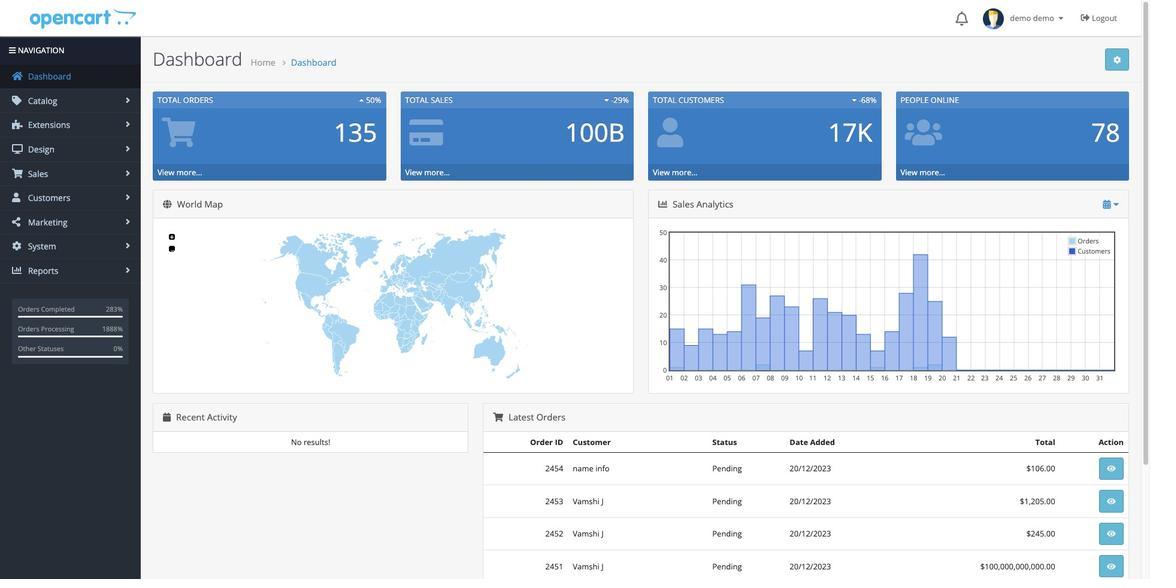 Task type: describe. For each thing, give the bounding box(es) containing it.
total for 17k
[[653, 95, 677, 105]]

date
[[790, 437, 808, 448]]

analytics
[[697, 198, 734, 210]]

vamshi j for 2452
[[573, 529, 604, 540]]

0 vertical spatial 20
[[660, 311, 667, 320]]

2 horizontal spatial customers
[[1078, 247, 1111, 256]]

2454
[[546, 464, 563, 475]]

view more... link for 78
[[901, 167, 945, 178]]

no results!
[[291, 437, 330, 448]]

people
[[901, 95, 929, 105]]

processing
[[41, 325, 74, 334]]

home link
[[251, 56, 276, 68]]

0%
[[114, 345, 123, 354]]

1 vertical spatial customers
[[26, 192, 70, 204]]

design link
[[0, 138, 141, 162]]

sales link
[[0, 162, 141, 186]]

reports link
[[0, 259, 141, 283]]

12
[[824, 374, 831, 383]]

13
[[838, 374, 846, 383]]

latest orders
[[506, 412, 566, 424]]

shopping cart image
[[493, 414, 503, 423]]

other
[[18, 345, 36, 354]]

21
[[953, 374, 961, 383]]

share alt image
[[12, 217, 23, 227]]

07
[[753, 374, 760, 383]]

02
[[681, 374, 688, 383]]

activity
[[207, 412, 237, 424]]

04
[[709, 374, 717, 383]]

2 demo from the left
[[1033, 13, 1054, 23]]

vamshi for 2453
[[573, 497, 600, 507]]

chart bar image
[[658, 200, 667, 209]]

vamshi j for 2451
[[573, 562, 604, 573]]

0 horizontal spatial dashboard link
[[0, 65, 141, 89]]

05
[[724, 374, 731, 383]]

tag image
[[12, 96, 23, 105]]

id
[[555, 437, 563, 448]]

1 horizontal spatial dashboard link
[[291, 56, 337, 68]]

world
[[177, 198, 202, 210]]

info
[[596, 464, 610, 475]]

action
[[1099, 437, 1124, 448]]

sales for sales analytics
[[673, 198, 694, 210]]

01
[[666, 374, 674, 383]]

added
[[810, 437, 835, 448]]

16
[[881, 374, 889, 383]]

15
[[867, 374, 874, 383]]

view more... link for 17k
[[653, 167, 698, 178]]

other statuses
[[18, 345, 64, 354]]

system link
[[0, 235, 141, 259]]

- for 100b
[[611, 95, 614, 105]]

people online
[[901, 95, 959, 105]]

$1,205.00
[[1020, 497, 1056, 507]]

vamshi for 2452
[[573, 529, 600, 540]]

sales for sales
[[26, 168, 48, 179]]

caret down image right calendar alt image
[[1114, 200, 1119, 209]]

view image for $1,205.00
[[1107, 498, 1116, 506]]

26
[[1025, 374, 1032, 383]]

results!
[[304, 437, 330, 448]]

0 vertical spatial sales
[[431, 95, 453, 105]]

135
[[334, 115, 377, 149]]

order
[[530, 437, 553, 448]]

vamshi j for 2453
[[573, 497, 604, 507]]

orders completed
[[18, 305, 75, 314]]

world map
[[175, 198, 223, 210]]

total sales
[[405, 95, 453, 105]]

view image for $100,000,000,000.00
[[1107, 564, 1116, 571]]

calendar alt image
[[1103, 200, 1111, 209]]

20/12/2023 for $100,000,000,000.00
[[790, 562, 831, 573]]

marketing
[[26, 217, 68, 228]]

$106.00
[[1027, 464, 1056, 475]]

view more... for 78
[[901, 167, 945, 178]]

- for 17k
[[859, 95, 862, 105]]

name
[[573, 464, 594, 475]]

recent activity
[[174, 412, 237, 424]]

view image for $245.00
[[1107, 531, 1116, 539]]

14
[[853, 374, 860, 383]]

total orders
[[158, 95, 213, 105]]

catalog link
[[0, 89, 141, 113]]

completed
[[41, 305, 75, 314]]

1 horizontal spatial customers
[[679, 95, 724, 105]]

$100,000,000,000.00
[[981, 562, 1056, 573]]

marketing link
[[0, 211, 141, 234]]

24
[[996, 374, 1003, 383]]

customer
[[573, 437, 611, 448]]

0 vertical spatial 10
[[660, 339, 667, 347]]

caret down image left 68%
[[852, 96, 857, 104]]

view image
[[1107, 466, 1116, 474]]

map
[[204, 198, 223, 210]]

view more... link for 100b
[[405, 167, 450, 178]]

home
[[251, 56, 276, 68]]

view for 135
[[158, 167, 175, 178]]

caret down image inside demo demo link
[[1056, 14, 1066, 22]]

1888%
[[102, 325, 123, 334]]

-68%
[[857, 95, 877, 105]]

orders for orders
[[1078, 237, 1099, 246]]

name info
[[573, 464, 610, 475]]

vamshi for 2451
[[573, 562, 600, 573]]

status
[[713, 437, 737, 448]]

navigation
[[16, 45, 64, 56]]

total for 100b
[[405, 95, 429, 105]]

reports
[[26, 265, 58, 277]]

08
[[767, 374, 774, 383]]

-29%
[[609, 95, 629, 105]]

17
[[896, 374, 903, 383]]

online
[[931, 95, 959, 105]]

extensions link
[[0, 113, 141, 137]]

view for 78
[[901, 167, 918, 178]]

sales analytics
[[670, 198, 734, 210]]

design
[[26, 144, 55, 155]]



Task type: vqa. For each thing, say whether or not it's contained in the screenshot.


Task type: locate. For each thing, give the bounding box(es) containing it.
vamshi right 2453 on the bottom of the page
[[573, 497, 600, 507]]

100b
[[565, 115, 625, 149]]

more... for 135
[[177, 167, 202, 178]]

caret down image left "29%"
[[604, 96, 609, 104]]

pending for 2453
[[713, 497, 742, 507]]

view more... link
[[158, 167, 202, 178], [405, 167, 450, 178], [653, 167, 698, 178], [901, 167, 945, 178]]

2 - from the left
[[859, 95, 862, 105]]

06
[[738, 374, 746, 383]]

calendar image
[[163, 414, 171, 423]]

1 vamshi j from the top
[[573, 497, 604, 507]]

2 vertical spatial customers
[[1078, 247, 1111, 256]]

29%
[[614, 95, 629, 105]]

vamshi right 2451
[[573, 562, 600, 573]]

30 down '40'
[[660, 283, 667, 292]]

1 horizontal spatial sales
[[431, 95, 453, 105]]

pending for 2452
[[713, 529, 742, 540]]

chart bar image
[[12, 266, 23, 276]]

- up 17k
[[859, 95, 862, 105]]

recent
[[176, 412, 205, 424]]

1 horizontal spatial -
[[859, 95, 862, 105]]

2 vamshi j from the top
[[573, 529, 604, 540]]

2 vamshi from the top
[[573, 529, 600, 540]]

vamshi j
[[573, 497, 604, 507], [573, 529, 604, 540], [573, 562, 604, 573]]

2 view more... from the left
[[405, 167, 450, 178]]

2 view image from the top
[[1107, 531, 1116, 539]]

puzzle piece image
[[12, 120, 23, 130]]

4 view more... from the left
[[901, 167, 945, 178]]

09
[[781, 374, 789, 383]]

view more... for 100b
[[405, 167, 450, 178]]

1 vertical spatial view image
[[1107, 531, 1116, 539]]

2 vertical spatial sales
[[673, 198, 694, 210]]

2 more... from the left
[[424, 167, 450, 178]]

20 right 19
[[939, 374, 946, 383]]

3 view image from the top
[[1107, 564, 1116, 571]]

40
[[660, 256, 667, 265]]

0 vertical spatial vamshi
[[573, 497, 600, 507]]

2 20/12/2023 from the top
[[790, 497, 831, 507]]

0 vertical spatial view image
[[1107, 498, 1116, 506]]

j
[[602, 497, 604, 507], [602, 529, 604, 540], [602, 562, 604, 573]]

latest
[[509, 412, 534, 424]]

orders for orders completed
[[18, 305, 39, 314]]

4 view more... link from the left
[[901, 167, 945, 178]]

dashboard link
[[291, 56, 337, 68], [0, 65, 141, 89]]

20/12/2023 for $245.00
[[790, 529, 831, 540]]

0 horizontal spatial 20
[[660, 311, 667, 320]]

dashboard
[[153, 47, 242, 71], [291, 56, 337, 68], [26, 71, 71, 82]]

1 horizontal spatial dashboard
[[153, 47, 242, 71]]

10 left 11
[[796, 374, 803, 383]]

20/12/2023 for $1,205.00
[[790, 497, 831, 507]]

view more...
[[158, 167, 202, 178], [405, 167, 450, 178], [653, 167, 698, 178], [901, 167, 945, 178]]

user image
[[12, 193, 23, 203]]

2452
[[546, 529, 563, 540]]

19
[[924, 374, 932, 383]]

developer setting image
[[1114, 56, 1121, 64]]

31
[[1096, 374, 1104, 383]]

2 vertical spatial vamshi
[[573, 562, 600, 573]]

03
[[695, 374, 702, 383]]

pending for 2451
[[713, 562, 742, 573]]

10 up 0
[[660, 339, 667, 347]]

dashboard link up catalog 'link'
[[0, 65, 141, 89]]

68%
[[861, 95, 877, 105]]

j right 2451
[[602, 562, 604, 573]]

17k
[[828, 115, 873, 149]]

11
[[809, 374, 817, 383]]

bars image
[[9, 47, 16, 55]]

28
[[1053, 374, 1061, 383]]

1 vamshi from the top
[[573, 497, 600, 507]]

3 view more... link from the left
[[653, 167, 698, 178]]

2 view from the left
[[405, 167, 422, 178]]

order id
[[530, 437, 563, 448]]

3 20/12/2023 from the top
[[790, 529, 831, 540]]

30
[[660, 283, 667, 292], [1082, 374, 1089, 383]]

29
[[1068, 374, 1075, 383]]

0 horizontal spatial demo
[[1010, 13, 1031, 23]]

1 horizontal spatial demo
[[1033, 13, 1054, 23]]

-
[[611, 95, 614, 105], [859, 95, 862, 105]]

extensions
[[26, 119, 70, 131]]

1 horizontal spatial 10
[[796, 374, 803, 383]]

statuses
[[38, 345, 64, 354]]

2453
[[546, 497, 563, 507]]

2 view more... link from the left
[[405, 167, 450, 178]]

shopping cart image
[[12, 169, 23, 178]]

pending
[[713, 464, 742, 475], [713, 497, 742, 507], [713, 529, 742, 540], [713, 562, 742, 573]]

0
[[663, 366, 667, 375]]

more... for 17k
[[672, 167, 698, 178]]

2 pending from the top
[[713, 497, 742, 507]]

demo right demo demo image
[[1010, 13, 1031, 23]]

vamshi
[[573, 497, 600, 507], [573, 529, 600, 540], [573, 562, 600, 573]]

dashboard up catalog in the top of the page
[[26, 71, 71, 82]]

1 vertical spatial 10
[[796, 374, 803, 383]]

1 vertical spatial vamshi j
[[573, 529, 604, 540]]

customers
[[679, 95, 724, 105], [26, 192, 70, 204], [1078, 247, 1111, 256]]

desktop image
[[12, 144, 23, 154]]

pending for 2454
[[713, 464, 742, 475]]

0 horizontal spatial 30
[[660, 283, 667, 292]]

total customers
[[653, 95, 724, 105]]

1 view from the left
[[158, 167, 175, 178]]

1 demo from the left
[[1010, 13, 1031, 23]]

1 20/12/2023 from the top
[[790, 464, 831, 475]]

demo demo
[[1004, 13, 1056, 23]]

3 pending from the top
[[713, 529, 742, 540]]

3 view from the left
[[653, 167, 670, 178]]

vamshi j down name info
[[573, 497, 604, 507]]

catalog
[[26, 95, 57, 107]]

1 pending from the top
[[713, 464, 742, 475]]

1 vertical spatial 30
[[1082, 374, 1089, 383]]

23
[[981, 374, 989, 383]]

orders processing
[[18, 325, 74, 334]]

2451
[[546, 562, 563, 573]]

0 horizontal spatial -
[[611, 95, 614, 105]]

283%
[[106, 305, 123, 314]]

more... for 100b
[[424, 167, 450, 178]]

0 horizontal spatial sales
[[26, 168, 48, 179]]

1 more... from the left
[[177, 167, 202, 178]]

sales
[[431, 95, 453, 105], [26, 168, 48, 179], [673, 198, 694, 210]]

25
[[1010, 374, 1018, 383]]

1 view more... link from the left
[[158, 167, 202, 178]]

total for 135
[[158, 95, 181, 105]]

view more... link for 135
[[158, 167, 202, 178]]

j down the info
[[602, 497, 604, 507]]

logout
[[1092, 13, 1117, 23]]

j for 2452
[[602, 529, 604, 540]]

dashboard right home link
[[291, 56, 337, 68]]

demo demo link
[[977, 0, 1072, 36]]

3 more... from the left
[[672, 167, 698, 178]]

30 right 29
[[1082, 374, 1089, 383]]

1 vertical spatial vamshi
[[573, 529, 600, 540]]

20/12/2023
[[790, 464, 831, 475], [790, 497, 831, 507], [790, 529, 831, 540], [790, 562, 831, 573]]

cog image
[[12, 242, 23, 251]]

0 vertical spatial j
[[602, 497, 604, 507]]

more... for 78
[[920, 167, 945, 178]]

22
[[968, 374, 975, 383]]

3 vamshi j from the top
[[573, 562, 604, 573]]

4 20/12/2023 from the top
[[790, 562, 831, 573]]

orders for orders processing
[[18, 325, 39, 334]]

no
[[291, 437, 302, 448]]

1 horizontal spatial 20
[[939, 374, 946, 383]]

vamshi j right 2451
[[573, 562, 604, 573]]

2 vertical spatial j
[[602, 562, 604, 573]]

10
[[660, 339, 667, 347], [796, 374, 803, 383]]

view image
[[1107, 498, 1116, 506], [1107, 531, 1116, 539], [1107, 564, 1116, 571]]

system
[[26, 241, 56, 252]]

2 vertical spatial view image
[[1107, 564, 1116, 571]]

1 vertical spatial sales
[[26, 168, 48, 179]]

0 vertical spatial 30
[[660, 283, 667, 292]]

3 view more... from the left
[[653, 167, 698, 178]]

dashboard up total orders
[[153, 47, 242, 71]]

opencart image
[[28, 7, 136, 29]]

20/12/2023 for $106.00
[[790, 464, 831, 475]]

view for 100b
[[405, 167, 422, 178]]

20 down '40'
[[660, 311, 667, 320]]

+ −
[[170, 232, 175, 256]]

0 horizontal spatial dashboard
[[26, 71, 71, 82]]

+
[[170, 232, 174, 243]]

4 more... from the left
[[920, 167, 945, 178]]

2 horizontal spatial sales
[[673, 198, 694, 210]]

j for 2453
[[602, 497, 604, 507]]

- up 100b
[[611, 95, 614, 105]]

0 horizontal spatial customers
[[26, 192, 70, 204]]

view for 17k
[[653, 167, 670, 178]]

orders
[[183, 95, 213, 105], [1078, 237, 1099, 246], [18, 305, 39, 314], [18, 325, 39, 334], [536, 412, 566, 424]]

demo demo image
[[983, 8, 1004, 29]]

0 vertical spatial customers
[[679, 95, 724, 105]]

caret down image left the sign out alt icon
[[1056, 14, 1066, 22]]

vamshi right 2452
[[573, 529, 600, 540]]

sign out alt image
[[1081, 13, 1090, 22]]

view more... for 135
[[158, 167, 202, 178]]

1 view more... from the left
[[158, 167, 202, 178]]

78
[[1092, 115, 1120, 149]]

27
[[1039, 374, 1046, 383]]

1 horizontal spatial 30
[[1082, 374, 1089, 383]]

bell image
[[956, 11, 968, 26]]

4 pending from the top
[[713, 562, 742, 573]]

3 vamshi from the top
[[573, 562, 600, 573]]

home image
[[12, 71, 23, 81]]

20
[[660, 311, 667, 320], [939, 374, 946, 383]]

1 vertical spatial 20
[[939, 374, 946, 383]]

1 vertical spatial j
[[602, 529, 604, 540]]

−
[[171, 246, 175, 256]]

caret up image
[[359, 96, 364, 104]]

0 horizontal spatial 10
[[660, 339, 667, 347]]

3 j from the top
[[602, 562, 604, 573]]

demo left the sign out alt icon
[[1033, 13, 1054, 23]]

1 view image from the top
[[1107, 498, 1116, 506]]

4 view from the left
[[901, 167, 918, 178]]

2 j from the top
[[602, 529, 604, 540]]

1 - from the left
[[611, 95, 614, 105]]

date added
[[790, 437, 835, 448]]

2 vertical spatial vamshi j
[[573, 562, 604, 573]]

caret down image
[[1056, 14, 1066, 22], [604, 96, 609, 104], [852, 96, 857, 104], [1114, 200, 1119, 209]]

18
[[910, 374, 918, 383]]

j for 2451
[[602, 562, 604, 573]]

50
[[660, 228, 667, 237]]

j right 2452
[[602, 529, 604, 540]]

dashboard link right home link
[[291, 56, 337, 68]]

view more... for 17k
[[653, 167, 698, 178]]

2 horizontal spatial dashboard
[[291, 56, 337, 68]]

vamshi j right 2452
[[573, 529, 604, 540]]

1 j from the top
[[602, 497, 604, 507]]

$245.00
[[1027, 529, 1056, 540]]

demo
[[1010, 13, 1031, 23], [1033, 13, 1054, 23]]

0 vertical spatial vamshi j
[[573, 497, 604, 507]]

logout link
[[1072, 0, 1129, 36]]

more...
[[177, 167, 202, 178], [424, 167, 450, 178], [672, 167, 698, 178], [920, 167, 945, 178]]

globe image
[[163, 200, 172, 209]]



